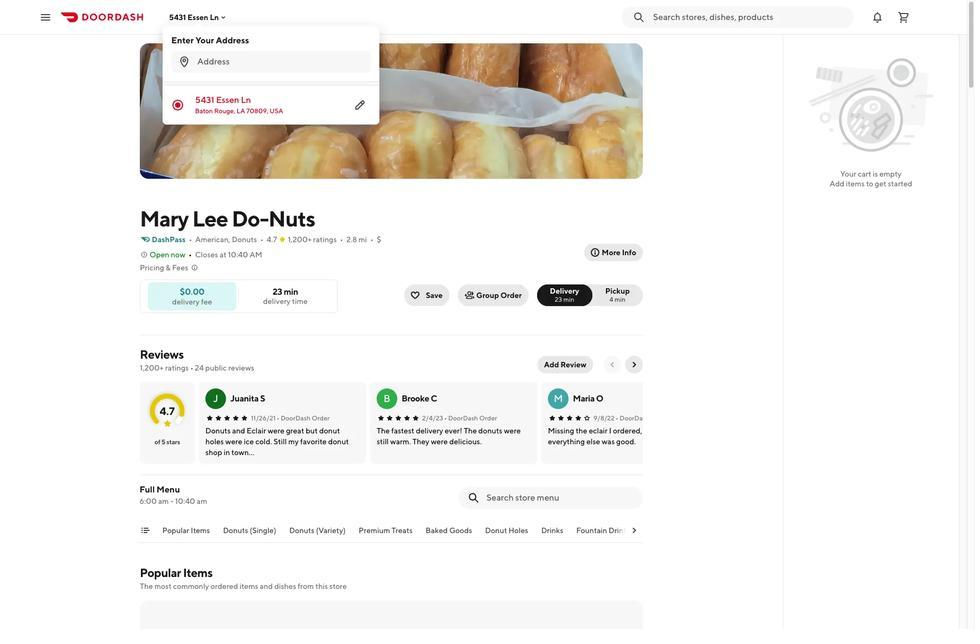 Task type: locate. For each thing, give the bounding box(es) containing it.
0 horizontal spatial delivery
[[172, 297, 200, 306]]

2 delivery from the left
[[172, 297, 200, 306]]

review
[[561, 361, 587, 369]]

items for popular items the most commonly ordered items and dishes from this store
[[183, 566, 213, 580]]

items left and
[[240, 583, 258, 591]]

0 horizontal spatial essen
[[188, 13, 208, 21]]

• doordash order for b
[[445, 414, 497, 423]]

0 horizontal spatial 23
[[273, 287, 282, 297]]

stars
[[167, 438, 180, 446]]

to
[[867, 180, 874, 188]]

rouge,
[[214, 107, 235, 115]]

ln for 5431 essen ln baton rouge, la 70809, usa
[[241, 95, 251, 105]]

23 left the '4'
[[555, 296, 562, 304]]

1 horizontal spatial min
[[564, 296, 575, 304]]

0 horizontal spatial • doordash order
[[277, 414, 330, 423]]

0 horizontal spatial 1,200+
[[140, 364, 164, 373]]

items down full menu 6:00 am - 10:40 am
[[191, 527, 210, 535]]

(variety)
[[316, 527, 346, 535]]

order for j
[[312, 414, 330, 423]]

lee
[[192, 206, 228, 232]]

open
[[150, 251, 169, 259]]

delivery left time
[[263, 297, 291, 306]]

1 horizontal spatial delivery
[[263, 297, 291, 306]]

1 horizontal spatial your
[[841, 170, 857, 178]]

• doordash order right 9/8/22
[[616, 414, 669, 423]]

essen up enter your address
[[188, 13, 208, 21]]

delivery 23 min
[[550, 287, 580, 304]]

donuts
[[232, 235, 257, 244], [223, 527, 249, 535], [290, 527, 315, 535]]

popular up most
[[140, 566, 181, 580]]

mi
[[359, 235, 367, 244]]

1 vertical spatial popular
[[140, 566, 181, 580]]

10:40 right -
[[175, 497, 196, 506]]

4
[[610, 296, 614, 304]]

essen
[[188, 13, 208, 21], [216, 95, 239, 105]]

am
[[159, 497, 169, 506], [197, 497, 208, 506]]

1 horizontal spatial essen
[[216, 95, 239, 105]]

min inside delivery 23 min
[[564, 296, 575, 304]]

• left $
[[370, 235, 374, 244]]

0 horizontal spatial ratings
[[165, 364, 189, 373]]

0 vertical spatial popular
[[163, 527, 190, 535]]

1 vertical spatial ln
[[241, 95, 251, 105]]

23 inside 23 min delivery time
[[273, 287, 282, 297]]

your right the enter
[[196, 35, 214, 46]]

order
[[501, 291, 522, 300], [312, 414, 330, 423], [480, 414, 497, 423], [651, 414, 669, 423]]

b
[[384, 393, 391, 405]]

0 vertical spatial your
[[196, 35, 214, 46]]

pickup 4 min
[[606, 287, 630, 304]]

more
[[602, 248, 621, 257]]

0 vertical spatial ln
[[210, 13, 219, 21]]

donuts left (single)
[[223, 527, 249, 535]]

0 vertical spatial 10:40
[[228, 251, 248, 259]]

0 horizontal spatial add
[[544, 361, 559, 369]]

dashpass •
[[152, 235, 192, 244]]

essen inside 5431 essen ln baton rouge, la 70809, usa
[[216, 95, 239, 105]]

0 horizontal spatial 4.7
[[160, 405, 175, 417]]

1,200+ down reviews link
[[140, 364, 164, 373]]

items inside the 'popular items the most commonly ordered items and dishes from this store'
[[183, 566, 213, 580]]

doordash for b
[[449, 414, 478, 423]]

Item Search search field
[[487, 492, 635, 504]]

1 horizontal spatial 23
[[555, 296, 562, 304]]

order for m
[[651, 414, 669, 423]]

1 vertical spatial your
[[841, 170, 857, 178]]

2/4/23
[[423, 414, 443, 423]]

None radio
[[163, 86, 380, 125]]

0 horizontal spatial min
[[284, 287, 298, 297]]

1 vertical spatial items
[[240, 583, 258, 591]]

• doordash order right the 2/4/23
[[445, 414, 497, 423]]

• doordash order right 11/26/21 at the left bottom of page
[[277, 414, 330, 423]]

your
[[196, 35, 214, 46], [841, 170, 857, 178]]

2 doordash from the left
[[449, 414, 478, 423]]

goods
[[450, 527, 473, 535]]

0 horizontal spatial ln
[[210, 13, 219, 21]]

0 vertical spatial items
[[191, 527, 210, 535]]

24
[[195, 364, 204, 373]]

is
[[873, 170, 879, 178]]

items up commonly
[[183, 566, 213, 580]]

your left cart
[[841, 170, 857, 178]]

american,
[[195, 235, 230, 244]]

10:40 right at on the top left of page
[[228, 251, 248, 259]]

5431
[[169, 13, 186, 21], [195, 95, 214, 105]]

ratings down reviews
[[165, 364, 189, 373]]

ln up the la
[[241, 95, 251, 105]]

• left 24
[[190, 364, 194, 373]]

delivery down $0.00
[[172, 297, 200, 306]]

1 horizontal spatial am
[[197, 497, 208, 506]]

donuts for donuts (single)
[[223, 527, 249, 535]]

2 • doordash order from the left
[[445, 414, 497, 423]]

add inside your cart is empty add items to get started
[[830, 180, 845, 188]]

2 horizontal spatial • doordash order
[[616, 414, 669, 423]]

add left to
[[830, 180, 845, 188]]

1 horizontal spatial add
[[830, 180, 845, 188]]

5431 up baton
[[195, 95, 214, 105]]

more info button
[[585, 244, 643, 261]]

1,200+ inside reviews 1,200+ ratings • 24 public reviews
[[140, 364, 164, 373]]

1 vertical spatial items
[[183, 566, 213, 580]]

do-
[[232, 206, 269, 232]]

am right -
[[197, 497, 208, 506]]

0 horizontal spatial doordash
[[281, 414, 311, 423]]

popular down -
[[163, 527, 190, 535]]

doordash right 9/8/22
[[620, 414, 650, 423]]

0 vertical spatial essen
[[188, 13, 208, 21]]

0 vertical spatial 5431
[[169, 13, 186, 21]]

items
[[191, 527, 210, 535], [183, 566, 213, 580]]

1 vertical spatial 1,200+
[[140, 364, 164, 373]]

maria o
[[573, 394, 604, 404]]

2 horizontal spatial doordash
[[620, 414, 650, 423]]

10:40
[[228, 251, 248, 259], [175, 497, 196, 506]]

23 min delivery time
[[263, 287, 308, 306]]

popular inside the 'popular items the most commonly ordered items and dishes from this store'
[[140, 566, 181, 580]]

1 horizontal spatial items
[[847, 180, 865, 188]]

5431 essen ln baton rouge, la 70809, usa
[[195, 95, 283, 115]]

ln up enter your address
[[210, 13, 219, 21]]

ln for 5431 essen ln
[[210, 13, 219, 21]]

enter your address
[[171, 35, 249, 46]]

0 horizontal spatial 10:40
[[175, 497, 196, 506]]

fees
[[172, 264, 188, 272]]

1 horizontal spatial ln
[[241, 95, 251, 105]]

the
[[140, 583, 153, 591]]

ratings left 2.8
[[313, 235, 337, 244]]

ratings
[[313, 235, 337, 244], [165, 364, 189, 373]]

delivery
[[263, 297, 291, 306], [172, 297, 200, 306]]

usa
[[270, 107, 283, 115]]

• right the now
[[189, 251, 192, 259]]

1,200+ down the nuts
[[288, 235, 312, 244]]

add review button
[[538, 356, 593, 374]]

0 vertical spatial ratings
[[313, 235, 337, 244]]

1 horizontal spatial 4.7
[[267, 235, 277, 244]]

1 delivery from the left
[[263, 297, 291, 306]]

2.8 mi • $
[[347, 235, 381, 244]]

items inside popular items button
[[191, 527, 210, 535]]

None radio
[[537, 285, 593, 306], [586, 285, 643, 306], [537, 285, 593, 306], [586, 285, 643, 306]]

this
[[316, 583, 328, 591]]

0 vertical spatial add
[[830, 180, 845, 188]]

add review
[[544, 361, 587, 369]]

min for pickup
[[615, 296, 626, 304]]

4.7 down the nuts
[[267, 235, 277, 244]]

1 • doordash order from the left
[[277, 414, 330, 423]]

0 vertical spatial items
[[847, 180, 865, 188]]

ln
[[210, 13, 219, 21], [241, 95, 251, 105]]

popular inside button
[[163, 527, 190, 535]]

23 left time
[[273, 287, 282, 297]]

1 horizontal spatial 10:40
[[228, 251, 248, 259]]

add
[[830, 180, 845, 188], [544, 361, 559, 369]]

3 • doordash order from the left
[[616, 414, 669, 423]]

popular items the most commonly ordered items and dishes from this store
[[140, 566, 347, 591]]

min inside 'pickup 4 min'
[[615, 296, 626, 304]]

edit 5431 essen ln from saved addresses image
[[354, 99, 367, 112]]

popular for popular items the most commonly ordered items and dishes from this store
[[140, 566, 181, 580]]

2 horizontal spatial min
[[615, 296, 626, 304]]

pricing & fees
[[140, 264, 188, 272]]

popular
[[163, 527, 190, 535], [140, 566, 181, 580]]

1 horizontal spatial doordash
[[449, 414, 478, 423]]

address
[[216, 35, 249, 46]]

add left review
[[544, 361, 559, 369]]

items inside the 'popular items the most commonly ordered items and dishes from this store'
[[240, 583, 258, 591]]

order methods option group
[[537, 285, 643, 306]]

your cart is empty add items to get started
[[830, 170, 913, 188]]

open menu image
[[39, 11, 52, 24]]

delivery inside $0.00 delivery fee
[[172, 297, 200, 306]]

0 horizontal spatial 5431
[[169, 13, 186, 21]]

am left -
[[159, 497, 169, 506]]

1 vertical spatial 10:40
[[175, 497, 196, 506]]

doordash right the 2/4/23
[[449, 414, 478, 423]]

mary
[[140, 206, 189, 232]]

0 horizontal spatial am
[[159, 497, 169, 506]]

items down cart
[[847, 180, 865, 188]]

1 horizontal spatial • doordash order
[[445, 414, 497, 423]]

2 am from the left
[[197, 497, 208, 506]]

commonly
[[173, 583, 209, 591]]

group order button
[[458, 285, 529, 306]]

1 horizontal spatial 5431
[[195, 95, 214, 105]]

-
[[171, 497, 174, 506]]

essen up rouge,
[[216, 95, 239, 105]]

baked goods
[[426, 527, 473, 535]]

none radio containing 5431 essen ln
[[163, 86, 380, 125]]

ln inside 5431 essen ln baton rouge, la 70809, usa
[[241, 95, 251, 105]]

donuts left the (variety)
[[290, 527, 315, 535]]

1 vertical spatial essen
[[216, 95, 239, 105]]

5431 up the enter
[[169, 13, 186, 21]]

1 horizontal spatial 1,200+
[[288, 235, 312, 244]]

group
[[477, 291, 499, 300]]

4.7 up 'of 5 stars'
[[160, 405, 175, 417]]

show menu categories image
[[141, 527, 150, 535]]

essen for 5431 essen ln
[[188, 13, 208, 21]]

started
[[889, 180, 913, 188]]

open now
[[150, 251, 186, 259]]

1 vertical spatial ratings
[[165, 364, 189, 373]]

1 vertical spatial 5431
[[195, 95, 214, 105]]

reviews
[[140, 348, 184, 362]]

5431 inside 5431 essen ln baton rouge, la 70809, usa
[[195, 95, 214, 105]]

add inside button
[[544, 361, 559, 369]]

your inside your cart is empty add items to get started
[[841, 170, 857, 178]]

1 vertical spatial add
[[544, 361, 559, 369]]

doordash right 11/26/21 at the left bottom of page
[[281, 414, 311, 423]]

public
[[205, 364, 227, 373]]

3 doordash from the left
[[620, 414, 650, 423]]

23 inside delivery 23 min
[[555, 296, 562, 304]]

4.7
[[267, 235, 277, 244], [160, 405, 175, 417]]

5431 essen ln button
[[169, 13, 228, 21]]

• right 11/26/21 at the left bottom of page
[[277, 414, 280, 423]]

1 doordash from the left
[[281, 414, 311, 423]]

• left 2.8
[[340, 235, 343, 244]]

items
[[847, 180, 865, 188], [240, 583, 258, 591]]

now
[[171, 251, 186, 259]]

• doordash order for m
[[616, 414, 669, 423]]

0 horizontal spatial items
[[240, 583, 258, 591]]

23
[[273, 287, 282, 297], [555, 296, 562, 304]]

0 vertical spatial 4.7
[[267, 235, 277, 244]]

• right the 2/4/23
[[445, 414, 447, 423]]

time
[[292, 297, 308, 306]]



Task type: describe. For each thing, give the bounding box(es) containing it.
fountain drink button
[[577, 526, 628, 543]]

mary lee do-nuts
[[140, 206, 315, 232]]

american, donuts
[[195, 235, 257, 244]]

delivery
[[550, 287, 580, 296]]

1,200+ ratings •
[[288, 235, 343, 244]]

$0.00
[[180, 287, 205, 297]]

baked goods button
[[426, 526, 473, 543]]

dashpass
[[152, 235, 186, 244]]

doordash for m
[[620, 414, 650, 423]]

dishes
[[275, 583, 296, 591]]

popular for popular items
[[163, 527, 190, 535]]

drink
[[609, 527, 628, 535]]

items for popular items
[[191, 527, 210, 535]]

6:00
[[140, 497, 157, 506]]

Enter Your Address text field
[[197, 56, 364, 68]]

group order
[[477, 291, 522, 300]]

order for b
[[480, 414, 497, 423]]

next image
[[630, 361, 639, 369]]

j
[[213, 393, 218, 405]]

full
[[140, 485, 155, 495]]

donuts up the am
[[232, 235, 257, 244]]

donuts (variety)
[[290, 527, 346, 535]]

• up the am
[[260, 235, 264, 244]]

store
[[330, 583, 347, 591]]

fountain drink
[[577, 527, 628, 535]]

mary lee do-nuts image
[[140, 43, 643, 179]]

premium treats
[[359, 527, 413, 535]]

10:40 inside full menu 6:00 am - 10:40 am
[[175, 497, 196, 506]]

5431 essen ln
[[169, 13, 219, 21]]

min inside 23 min delivery time
[[284, 287, 298, 297]]

m
[[554, 393, 563, 405]]

reviews 1,200+ ratings • 24 public reviews
[[140, 348, 254, 373]]

reviews
[[228, 364, 254, 373]]

0 horizontal spatial your
[[196, 35, 214, 46]]

menu
[[157, 485, 180, 495]]

holes
[[509, 527, 529, 535]]

0 items, open order cart image
[[898, 11, 911, 24]]

premium
[[359, 527, 391, 535]]

1 am from the left
[[159, 497, 169, 506]]

info
[[622, 248, 637, 257]]

most
[[155, 583, 172, 591]]

c
[[431, 394, 437, 404]]

5
[[162, 438, 165, 446]]

donuts (variety) button
[[290, 526, 346, 543]]

• right 9/8/22
[[616, 414, 619, 423]]

min for delivery
[[564, 296, 575, 304]]

5431 for 5431 essen ln baton rouge, la 70809, usa
[[195, 95, 214, 105]]

0 vertical spatial 1,200+
[[288, 235, 312, 244]]

scroll menu navigation right image
[[630, 527, 639, 535]]

donuts for donuts (variety)
[[290, 527, 315, 535]]

donuts (single) button
[[223, 526, 277, 543]]

more info
[[602, 248, 637, 257]]

at
[[220, 251, 227, 259]]

Store search: begin typing to search for stores available on DoorDash text field
[[654, 11, 848, 23]]

enter
[[171, 35, 194, 46]]

doordash for j
[[281, 414, 311, 423]]

treats
[[392, 527, 413, 535]]

get
[[875, 180, 887, 188]]

$0.00 delivery fee
[[172, 287, 212, 306]]

popular items button
[[163, 526, 210, 543]]

donut holes button
[[486, 526, 529, 543]]

• inside reviews 1,200+ ratings • 24 public reviews
[[190, 364, 194, 373]]

pricing
[[140, 264, 164, 272]]

previous image
[[609, 361, 617, 369]]

5431 for 5431 essen ln
[[169, 13, 186, 21]]

items inside your cart is empty add items to get started
[[847, 180, 865, 188]]

empty
[[880, 170, 902, 178]]

save button
[[404, 285, 450, 306]]

1 horizontal spatial ratings
[[313, 235, 337, 244]]

juanita s
[[231, 394, 265, 404]]

(single)
[[250, 527, 277, 535]]

70809,
[[247, 107, 269, 115]]

of 5 stars
[[155, 438, 180, 446]]

donut holes
[[486, 527, 529, 535]]

drinks
[[542, 527, 564, 535]]

closes
[[195, 251, 218, 259]]

premium treats button
[[359, 526, 413, 543]]

9/8/22
[[594, 414, 615, 423]]

from
[[298, 583, 314, 591]]

donut
[[486, 527, 508, 535]]

brooke
[[402, 394, 430, 404]]

fountain
[[577, 527, 608, 535]]

• doordash order for j
[[277, 414, 330, 423]]

1 vertical spatial 4.7
[[160, 405, 175, 417]]

order inside button
[[501, 291, 522, 300]]

• right dashpass at the top left of page
[[189, 235, 192, 244]]

of
[[155, 438, 160, 446]]

notification bell image
[[872, 11, 885, 24]]

ordered
[[211, 583, 238, 591]]

ratings inside reviews 1,200+ ratings • 24 public reviews
[[165, 364, 189, 373]]

baked
[[426, 527, 448, 535]]

maria
[[573, 394, 595, 404]]

reviews link
[[140, 348, 184, 362]]

save
[[426, 291, 443, 300]]

and
[[260, 583, 273, 591]]

delivery inside 23 min delivery time
[[263, 297, 291, 306]]

&
[[166, 264, 171, 272]]

essen for 5431 essen ln baton rouge, la 70809, usa
[[216, 95, 239, 105]]

baton
[[195, 107, 213, 115]]

popular items
[[163, 527, 210, 535]]

la
[[237, 107, 245, 115]]

nuts
[[269, 206, 315, 232]]

full menu 6:00 am - 10:40 am
[[140, 485, 208, 506]]

cart
[[858, 170, 872, 178]]

donuts (single)
[[223, 527, 277, 535]]

pricing & fees button
[[140, 263, 199, 273]]



Task type: vqa. For each thing, say whether or not it's contained in the screenshot.
(17) on the top
no



